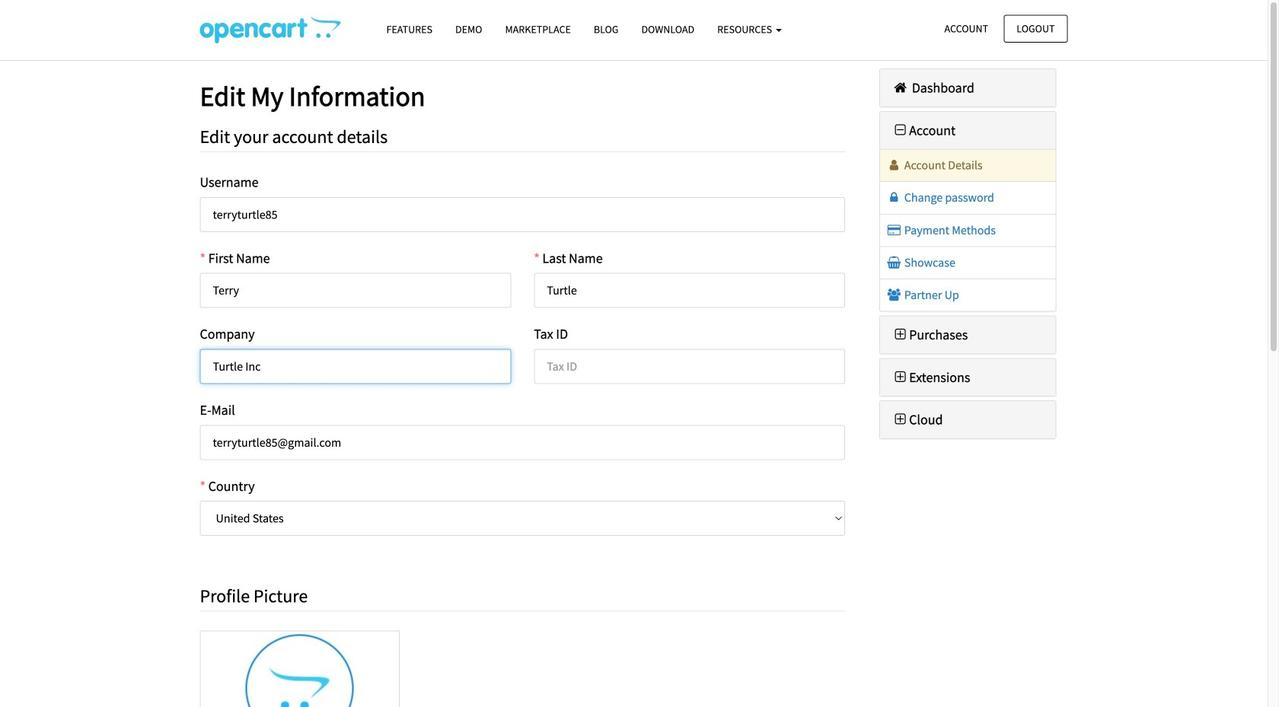 Task type: vqa. For each thing, say whether or not it's contained in the screenshot.
OpenCart - Open Source Shopping Cart Solution IMAGE
no



Task type: describe. For each thing, give the bounding box(es) containing it.
home image
[[892, 81, 909, 94]]

shopping basket image
[[886, 257, 902, 269]]

2 plus square o image from the top
[[892, 370, 909, 384]]

Tax ID text field
[[534, 349, 845, 384]]

minus square o image
[[892, 123, 909, 137]]

credit card image
[[886, 224, 902, 236]]

Username text field
[[200, 197, 845, 232]]

Company Name text field
[[200, 349, 511, 384]]

account edit image
[[200, 16, 341, 43]]



Task type: locate. For each thing, give the bounding box(es) containing it.
3 plus square o image from the top
[[892, 413, 909, 427]]

E-Mail text field
[[200, 425, 845, 460]]

users image
[[886, 289, 902, 301]]

0 vertical spatial plus square o image
[[892, 328, 909, 342]]

First Name text field
[[200, 273, 511, 308]]

1 plus square o image from the top
[[892, 328, 909, 342]]

2 vertical spatial plus square o image
[[892, 413, 909, 427]]

Last Name text field
[[534, 273, 845, 308]]

1 vertical spatial plus square o image
[[892, 370, 909, 384]]

user image
[[886, 159, 902, 171]]

plus square o image
[[892, 328, 909, 342], [892, 370, 909, 384], [892, 413, 909, 427]]

lock image
[[886, 192, 902, 204]]



